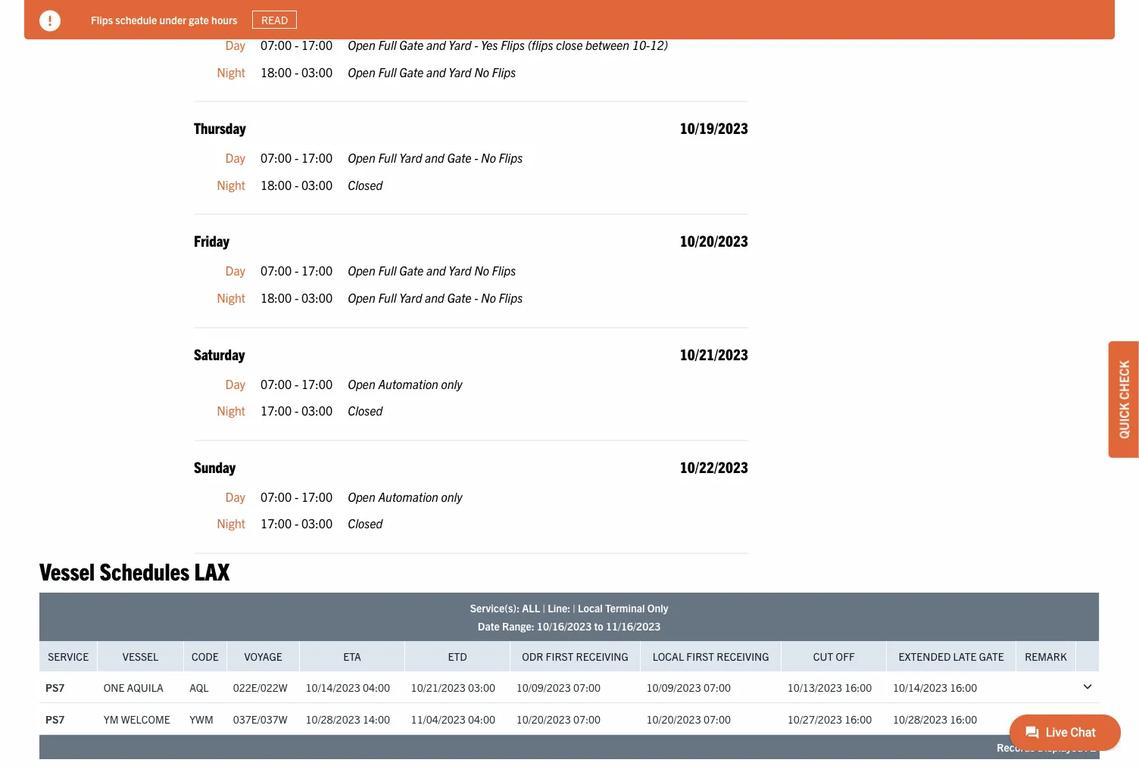 Task type: locate. For each thing, give the bounding box(es) containing it.
1 vertical spatial 18:00 - 03:00
[[261, 177, 333, 192]]

07:00 - 17:00 for sunday
[[261, 489, 333, 504]]

17:00 - 03:00 for saturday
[[261, 403, 333, 418]]

0 vertical spatial open automation only
[[348, 376, 463, 391]]

2 18:00 from the top
[[261, 177, 292, 192]]

records displayed : 2
[[997, 741, 1097, 755]]

2 closed from the top
[[348, 403, 383, 418]]

2 18:00 - 03:00 from the top
[[261, 177, 333, 192]]

1 horizontal spatial |
[[573, 602, 576, 615]]

local
[[578, 602, 603, 615], [653, 650, 684, 664]]

vessel for vessel schedules lax
[[39, 556, 95, 586]]

and for closed
[[425, 150, 445, 165]]

2 receiving from the left
[[717, 650, 769, 664]]

10/09/2023 07:00 down 'local first receiving'
[[647, 681, 731, 695]]

1 first from the left
[[546, 650, 574, 664]]

night down thursday
[[217, 177, 245, 192]]

open full gate and yard no flips
[[348, 64, 516, 79], [348, 263, 516, 278]]

1 day from the top
[[225, 37, 245, 52]]

0 vertical spatial open full yard and gate - no flips
[[348, 150, 523, 165]]

04:00
[[363, 681, 390, 695], [468, 713, 496, 726]]

1 vertical spatial closed
[[348, 403, 383, 418]]

3 full from the top
[[378, 150, 397, 165]]

10/16/2023
[[537, 620, 592, 634]]

service
[[48, 650, 89, 664]]

| right line:
[[573, 602, 576, 615]]

1 vertical spatial 04:00
[[468, 713, 496, 726]]

16:00 for 10/14/2023 16:00
[[950, 681, 978, 695]]

1 vertical spatial open automation only
[[348, 489, 463, 504]]

4 full from the top
[[378, 263, 397, 278]]

open automation only
[[348, 376, 463, 391], [348, 489, 463, 504]]

1 18:00 - 03:00 from the top
[[261, 64, 333, 79]]

ps7 left ym
[[45, 713, 65, 726]]

2 10/20/2023 07:00 from the left
[[647, 713, 731, 726]]

2 automation from the top
[[378, 489, 439, 504]]

17:00 - 03:00
[[261, 403, 333, 418], [261, 516, 333, 531]]

03:00 for friday
[[301, 290, 333, 305]]

10/14/2023 down 'extended'
[[893, 681, 948, 695]]

4 day from the top
[[225, 376, 245, 391]]

only
[[441, 376, 463, 391], [441, 489, 463, 504]]

day down hours
[[225, 37, 245, 52]]

1 only from the top
[[441, 376, 463, 391]]

2 vertical spatial 18:00 - 03:00
[[261, 290, 333, 305]]

night
[[217, 64, 245, 79], [217, 177, 245, 192], [217, 290, 245, 305], [217, 403, 245, 418], [217, 516, 245, 531]]

18:00 - 03:00 for thursday
[[261, 177, 333, 192]]

3 day from the top
[[225, 263, 245, 278]]

open full gate and yard -  yes flips (flips close between 10-12)
[[348, 37, 668, 52]]

ps7 for ym welcome
[[45, 713, 65, 726]]

etd
[[448, 650, 467, 664]]

open
[[348, 37, 376, 52], [348, 64, 376, 79], [348, 150, 376, 165], [348, 263, 376, 278], [348, 290, 376, 305], [348, 376, 376, 391], [348, 489, 376, 504]]

16:00 down 'off'
[[845, 681, 872, 695]]

1 horizontal spatial 04:00
[[468, 713, 496, 726]]

0 horizontal spatial 04:00
[[363, 681, 390, 695]]

gate
[[399, 37, 424, 52], [399, 64, 424, 79], [447, 150, 472, 165], [399, 263, 424, 278], [447, 290, 472, 305], [979, 650, 1004, 664]]

5 day from the top
[[225, 489, 245, 504]]

2 10/09/2023 07:00 from the left
[[647, 681, 731, 695]]

|
[[543, 602, 545, 615], [573, 602, 576, 615]]

1 full from the top
[[378, 37, 397, 52]]

11/16/2023
[[606, 620, 661, 634]]

aquila
[[127, 681, 163, 695]]

service(s): all | line: | local terminal only date range: 10/16/2023 to 11/16/2023
[[470, 602, 668, 634]]

day
[[225, 37, 245, 52], [225, 150, 245, 165], [225, 263, 245, 278], [225, 376, 245, 391], [225, 489, 245, 504]]

0 horizontal spatial 10/20/2023 07:00
[[516, 713, 601, 726]]

day down saturday
[[225, 376, 245, 391]]

saturday
[[194, 344, 245, 363]]

10/09/2023 07:00
[[516, 681, 601, 695], [647, 681, 731, 695]]

5 open from the top
[[348, 290, 376, 305]]

local up to
[[578, 602, 603, 615]]

closed for saturday
[[348, 403, 383, 418]]

night down hours
[[217, 64, 245, 79]]

1 07:00 - 17:00 from the top
[[261, 37, 333, 52]]

0 horizontal spatial 10/14/2023
[[306, 681, 360, 695]]

18:00 - 03:00 for friday
[[261, 290, 333, 305]]

vessel for vessel
[[123, 650, 158, 664]]

16:00 down 10/13/2023 16:00
[[845, 713, 872, 726]]

2 open full gate and yard no flips from the top
[[348, 263, 516, 278]]

off
[[836, 650, 855, 664]]

1 vertical spatial 10/21/2023
[[411, 681, 466, 695]]

10/14/2023 for 10/14/2023 04:00
[[306, 681, 360, 695]]

1 receiving from the left
[[576, 650, 629, 664]]

0 vertical spatial 18:00
[[261, 64, 292, 79]]

no
[[474, 64, 489, 79], [481, 150, 496, 165], [474, 263, 489, 278], [481, 290, 496, 305]]

1 vertical spatial local
[[653, 650, 684, 664]]

10/21/2023 for 10/21/2023
[[680, 344, 749, 363]]

closed
[[348, 177, 383, 192], [348, 403, 383, 418], [348, 516, 383, 531]]

1 horizontal spatial 10/09/2023
[[647, 681, 701, 695]]

full for open full gate and yard no flips
[[378, 37, 397, 52]]

04:00 down 10/21/2023 03:00
[[468, 713, 496, 726]]

0 horizontal spatial |
[[543, 602, 545, 615]]

0 horizontal spatial vessel
[[39, 556, 95, 586]]

0 vertical spatial local
[[578, 602, 603, 615]]

10/14/2023 04:00
[[306, 681, 390, 695]]

04:00 for 10/14/2023 04:00
[[363, 681, 390, 695]]

2 17:00 - 03:00 from the top
[[261, 516, 333, 531]]

day down thursday
[[225, 150, 245, 165]]

2 ps7 from the top
[[45, 713, 65, 726]]

1 horizontal spatial 10/28/2023
[[893, 713, 948, 726]]

1 automation from the top
[[378, 376, 439, 391]]

aql
[[190, 681, 209, 695]]

flips
[[91, 13, 113, 26], [501, 37, 525, 52], [492, 64, 516, 79], [499, 150, 523, 165], [492, 263, 516, 278], [499, 290, 523, 305]]

first for local
[[687, 650, 715, 664]]

1 open automation only from the top
[[348, 376, 463, 391]]

0 vertical spatial closed
[[348, 177, 383, 192]]

1 vertical spatial automation
[[378, 489, 439, 504]]

10/21/2023 03:00
[[411, 681, 496, 695]]

10/28/2023 down 10/14/2023 16:00
[[893, 713, 948, 726]]

10/20/2023 07:00 down odr first receiving
[[516, 713, 601, 726]]

ps7
[[45, 681, 65, 695], [45, 713, 65, 726]]

ps7 down service
[[45, 681, 65, 695]]

10/09/2023 down odr
[[516, 681, 571, 695]]

04:00 for 11/04/2023 04:00
[[468, 713, 496, 726]]

night down saturday
[[217, 403, 245, 418]]

4 07:00 - 17:00 from the top
[[261, 376, 333, 391]]

0 horizontal spatial 10/21/2023
[[411, 681, 466, 695]]

16:00 down the late
[[950, 681, 978, 695]]

10/21/2023
[[680, 344, 749, 363], [411, 681, 466, 695]]

16:00
[[845, 681, 872, 695], [950, 681, 978, 695], [845, 713, 872, 726], [950, 713, 978, 726]]

3 07:00 - 17:00 from the top
[[261, 263, 333, 278]]

07:00 - 17:00 for friday
[[261, 263, 333, 278]]

2 10/28/2023 from the left
[[893, 713, 948, 726]]

10/14/2023 up 10/28/2023 14:00
[[306, 681, 360, 695]]

automation
[[378, 376, 439, 391], [378, 489, 439, 504]]

1 vertical spatial open full yard and gate - no flips
[[348, 290, 523, 305]]

07:00 - 17:00
[[261, 37, 333, 52], [261, 150, 333, 165], [261, 263, 333, 278], [261, 376, 333, 391], [261, 489, 333, 504]]

| right all on the bottom left
[[543, 602, 545, 615]]

1 vertical spatial 18:00
[[261, 177, 292, 192]]

0 horizontal spatial 10/28/2023
[[306, 713, 360, 726]]

vessel
[[39, 556, 95, 586], [123, 650, 158, 664]]

0 vertical spatial vessel
[[39, 556, 95, 586]]

0 horizontal spatial 10/09/2023
[[516, 681, 571, 695]]

10/09/2023 07:00 down odr first receiving
[[516, 681, 601, 695]]

night for saturday
[[217, 403, 245, 418]]

0 horizontal spatial first
[[546, 650, 574, 664]]

1 open from the top
[[348, 37, 376, 52]]

1 vertical spatial only
[[441, 489, 463, 504]]

between
[[586, 37, 630, 52]]

first for odr
[[546, 650, 574, 664]]

2 night from the top
[[217, 177, 245, 192]]

0 vertical spatial only
[[441, 376, 463, 391]]

2 10/09/2023 from the left
[[647, 681, 701, 695]]

:
[[1085, 741, 1088, 755]]

2 vertical spatial 18:00
[[261, 290, 292, 305]]

2 day from the top
[[225, 150, 245, 165]]

0 vertical spatial automation
[[378, 376, 439, 391]]

10/20/2023 07:00 down 'local first receiving'
[[647, 713, 731, 726]]

2 first from the left
[[687, 650, 715, 664]]

0 vertical spatial 10/21/2023
[[680, 344, 749, 363]]

1 vertical spatial vessel
[[123, 650, 158, 664]]

and for open full gate and yard no flips
[[426, 37, 446, 52]]

10/27/2023 16:00
[[788, 713, 872, 726]]

17:00
[[301, 37, 333, 52], [301, 150, 333, 165], [301, 263, 333, 278], [301, 376, 333, 391], [261, 403, 292, 418], [301, 489, 333, 504], [261, 516, 292, 531]]

night for friday
[[217, 290, 245, 305]]

local down 11/16/2023
[[653, 650, 684, 664]]

0 vertical spatial ps7
[[45, 681, 65, 695]]

day down 'sunday'
[[225, 489, 245, 504]]

2 vertical spatial closed
[[348, 516, 383, 531]]

5 full from the top
[[378, 290, 397, 305]]

-
[[295, 37, 299, 52], [474, 37, 478, 52], [295, 64, 299, 79], [295, 150, 299, 165], [474, 150, 478, 165], [295, 177, 299, 192], [295, 263, 299, 278], [295, 290, 299, 305], [474, 290, 478, 305], [295, 376, 299, 391], [295, 403, 299, 418], [295, 489, 299, 504], [295, 516, 299, 531]]

voyage
[[244, 650, 282, 664]]

3 18:00 from the top
[[261, 290, 292, 305]]

07:00 - 17:00 for thursday
[[261, 150, 333, 165]]

open full yard and gate - no flips
[[348, 150, 523, 165], [348, 290, 523, 305]]

0 horizontal spatial 10/09/2023 07:00
[[516, 681, 601, 695]]

5 night from the top
[[217, 516, 245, 531]]

2 10/14/2023 from the left
[[893, 681, 948, 695]]

1 17:00 - 03:00 from the top
[[261, 403, 333, 418]]

yard
[[449, 37, 472, 52], [449, 64, 472, 79], [399, 150, 422, 165], [449, 263, 472, 278], [399, 290, 422, 305]]

2 open full yard and gate - no flips from the top
[[348, 290, 523, 305]]

16:00 down 10/14/2023 16:00
[[950, 713, 978, 726]]

1 ps7 from the top
[[45, 681, 65, 695]]

10/20/2023 07:00
[[516, 713, 601, 726], [647, 713, 731, 726]]

and
[[426, 37, 446, 52], [426, 64, 446, 79], [425, 150, 445, 165], [426, 263, 446, 278], [425, 290, 445, 305]]

1 horizontal spatial 10/21/2023
[[680, 344, 749, 363]]

3 18:00 - 03:00 from the top
[[261, 290, 333, 305]]

4 night from the top
[[217, 403, 245, 418]]

day for friday
[[225, 263, 245, 278]]

receiving for local first receiving
[[717, 650, 769, 664]]

0 horizontal spatial local
[[578, 602, 603, 615]]

2 only from the top
[[441, 489, 463, 504]]

1 vertical spatial ps7
[[45, 713, 65, 726]]

022e/022w
[[233, 681, 288, 695]]

1 horizontal spatial 10/09/2023 07:00
[[647, 681, 731, 695]]

eta
[[343, 650, 361, 664]]

04:00 up 14:00
[[363, 681, 390, 695]]

3 closed from the top
[[348, 516, 383, 531]]

0 vertical spatial 17:00 - 03:00
[[261, 403, 333, 418]]

16:00 for 10/27/2023 16:00
[[845, 713, 872, 726]]

1 horizontal spatial first
[[687, 650, 715, 664]]

18:00 for thursday
[[261, 177, 292, 192]]

0 vertical spatial 04:00
[[363, 681, 390, 695]]

03:00
[[301, 64, 333, 79], [301, 177, 333, 192], [301, 290, 333, 305], [301, 403, 333, 418], [301, 516, 333, 531], [468, 681, 496, 695]]

1 10/20/2023 07:00 from the left
[[516, 713, 601, 726]]

service(s):
[[470, 602, 520, 615]]

10/28/2023 16:00
[[893, 713, 978, 726]]

17:00 - 03:00 for sunday
[[261, 516, 333, 531]]

0 horizontal spatial receiving
[[576, 650, 629, 664]]

first
[[546, 650, 574, 664], [687, 650, 715, 664]]

1 horizontal spatial vessel
[[123, 650, 158, 664]]

10/28/2023
[[306, 713, 360, 726], [893, 713, 948, 726]]

2 07:00 - 17:00 from the top
[[261, 150, 333, 165]]

10/09/2023 down 'local first receiving'
[[647, 681, 701, 695]]

1 horizontal spatial 10/14/2023
[[893, 681, 948, 695]]

1 closed from the top
[[348, 177, 383, 192]]

18:00 for friday
[[261, 290, 292, 305]]

receiving
[[576, 650, 629, 664], [717, 650, 769, 664]]

03:00 for thursday
[[301, 177, 333, 192]]

night up lax
[[217, 516, 245, 531]]

10/28/2023 for 10/28/2023 14:00
[[306, 713, 360, 726]]

1 vertical spatial open full gate and yard no flips
[[348, 263, 516, 278]]

full for open full yard and gate - no flips
[[378, 263, 397, 278]]

10/28/2023 down 10/14/2023 04:00
[[306, 713, 360, 726]]

night up saturday
[[217, 290, 245, 305]]

03:00 for sunday
[[301, 516, 333, 531]]

3 night from the top
[[217, 290, 245, 305]]

only
[[648, 602, 668, 615]]

1 horizontal spatial local
[[653, 650, 684, 664]]

only for sunday
[[441, 489, 463, 504]]

1 vertical spatial 17:00 - 03:00
[[261, 516, 333, 531]]

1 open full gate and yard no flips from the top
[[348, 64, 516, 79]]

0 vertical spatial 18:00 - 03:00
[[261, 64, 333, 79]]

0 vertical spatial open full gate and yard no flips
[[348, 64, 516, 79]]

day down friday
[[225, 263, 245, 278]]

1 10/14/2023 from the left
[[306, 681, 360, 695]]

1 open full yard and gate - no flips from the top
[[348, 150, 523, 165]]

open full gate and yard no flips for 17:00
[[348, 263, 516, 278]]

10/22/2023
[[680, 457, 749, 476]]

cut
[[814, 650, 834, 664]]

1 horizontal spatial receiving
[[717, 650, 769, 664]]

2 open automation only from the top
[[348, 489, 463, 504]]

18:00
[[261, 64, 292, 79], [261, 177, 292, 192], [261, 290, 292, 305]]

1 10/09/2023 from the left
[[516, 681, 571, 695]]

1 10/28/2023 from the left
[[306, 713, 360, 726]]

14:00
[[363, 713, 390, 726]]

5 07:00 - 17:00 from the top
[[261, 489, 333, 504]]

1 horizontal spatial 10/20/2023 07:00
[[647, 713, 731, 726]]



Task type: vqa. For each thing, say whether or not it's contained in the screenshot.


Task type: describe. For each thing, give the bounding box(es) containing it.
local inside service(s): all | line: | local terminal only date range: 10/16/2023 to 11/16/2023
[[578, 602, 603, 615]]

displayed
[[1038, 741, 1083, 755]]

open full yard and gate - no flips for 17:00
[[348, 150, 523, 165]]

night for thursday
[[217, 177, 245, 192]]

under
[[159, 13, 186, 26]]

2 open from the top
[[348, 64, 376, 79]]

2 full from the top
[[378, 64, 397, 79]]

ywm
[[190, 713, 213, 726]]

friday
[[194, 231, 229, 250]]

automation for saturday
[[378, 376, 439, 391]]

1 18:00 from the top
[[261, 64, 292, 79]]

03:00 for saturday
[[301, 403, 333, 418]]

open full gate and yard no flips for 03:00
[[348, 64, 516, 79]]

quick
[[1117, 403, 1132, 439]]

automation for sunday
[[378, 489, 439, 504]]

date
[[478, 620, 500, 634]]

odr
[[522, 650, 544, 664]]

wednesday
[[194, 5, 258, 24]]

flips schedule under gate hours
[[91, 13, 237, 26]]

10/14/2023 for 10/14/2023 16:00
[[893, 681, 948, 695]]

ym welcome
[[104, 713, 170, 726]]

close
[[556, 37, 583, 52]]

07:00 - 17:00 for saturday
[[261, 376, 333, 391]]

thursday
[[194, 118, 246, 137]]

quick check
[[1117, 361, 1132, 439]]

receiving for odr first receiving
[[576, 650, 629, 664]]

open automation only for sunday
[[348, 489, 463, 504]]

ym
[[104, 713, 119, 726]]

037e/037w
[[233, 713, 288, 726]]

11/04/2023
[[411, 713, 466, 726]]

10/21/2023 for 10/21/2023 03:00
[[411, 681, 466, 695]]

10/19/2023
[[680, 118, 749, 137]]

one
[[104, 681, 125, 695]]

gate
[[189, 13, 209, 26]]

read link
[[253, 10, 297, 29]]

one aquila
[[104, 681, 163, 695]]

day for sunday
[[225, 489, 245, 504]]

yes
[[481, 37, 498, 52]]

ps7 for one aquila
[[45, 681, 65, 695]]

quick check link
[[1109, 342, 1139, 458]]

10-
[[632, 37, 650, 52]]

lax
[[194, 556, 230, 586]]

records
[[997, 741, 1035, 755]]

all
[[522, 602, 540, 615]]

2 | from the left
[[573, 602, 576, 615]]

extended late gate
[[899, 650, 1004, 664]]

check
[[1117, 361, 1132, 400]]

sunday
[[194, 457, 236, 476]]

16:00 for 10/13/2023 16:00
[[845, 681, 872, 695]]

solid image
[[39, 11, 61, 32]]

10/28/2023 14:00
[[306, 713, 390, 726]]

12)
[[650, 37, 668, 52]]

11/04/2023 04:00
[[411, 713, 496, 726]]

full for closed
[[378, 150, 397, 165]]

2
[[1091, 741, 1097, 755]]

cut off
[[814, 650, 855, 664]]

code
[[192, 650, 219, 664]]

range:
[[502, 620, 535, 634]]

4 open from the top
[[348, 263, 376, 278]]

only for saturday
[[441, 376, 463, 391]]

1 night from the top
[[217, 64, 245, 79]]

10/13/2023 16:00
[[788, 681, 872, 695]]

1 | from the left
[[543, 602, 545, 615]]

to
[[594, 620, 604, 634]]

read
[[261, 13, 288, 27]]

extended
[[899, 650, 951, 664]]

vessel schedules lax
[[39, 556, 230, 586]]

7 open from the top
[[348, 489, 376, 504]]

10/14/2023 16:00
[[893, 681, 978, 695]]

closed for thursday
[[348, 177, 383, 192]]

local first receiving
[[653, 650, 769, 664]]

line:
[[548, 602, 571, 615]]

16:00 for 10/28/2023 16:00
[[950, 713, 978, 726]]

day for saturday
[[225, 376, 245, 391]]

10/28/2023 for 10/28/2023 16:00
[[893, 713, 948, 726]]

schedules
[[100, 556, 190, 586]]

odr first receiving
[[522, 650, 629, 664]]

remark
[[1025, 650, 1067, 664]]

(flips
[[528, 37, 554, 52]]

and for open full yard and gate - no flips
[[426, 263, 446, 278]]

hours
[[211, 13, 237, 26]]

10/27/2023
[[788, 713, 842, 726]]

schedule
[[115, 13, 157, 26]]

day for thursday
[[225, 150, 245, 165]]

10/13/2023
[[788, 681, 842, 695]]

closed for sunday
[[348, 516, 383, 531]]

late
[[954, 650, 977, 664]]

6 open from the top
[[348, 376, 376, 391]]

1 10/09/2023 07:00 from the left
[[516, 681, 601, 695]]

terminal
[[605, 602, 645, 615]]

3 open from the top
[[348, 150, 376, 165]]

open automation only for saturday
[[348, 376, 463, 391]]

welcome
[[121, 713, 170, 726]]

night for sunday
[[217, 516, 245, 531]]

open full yard and gate - no flips for 03:00
[[348, 290, 523, 305]]



